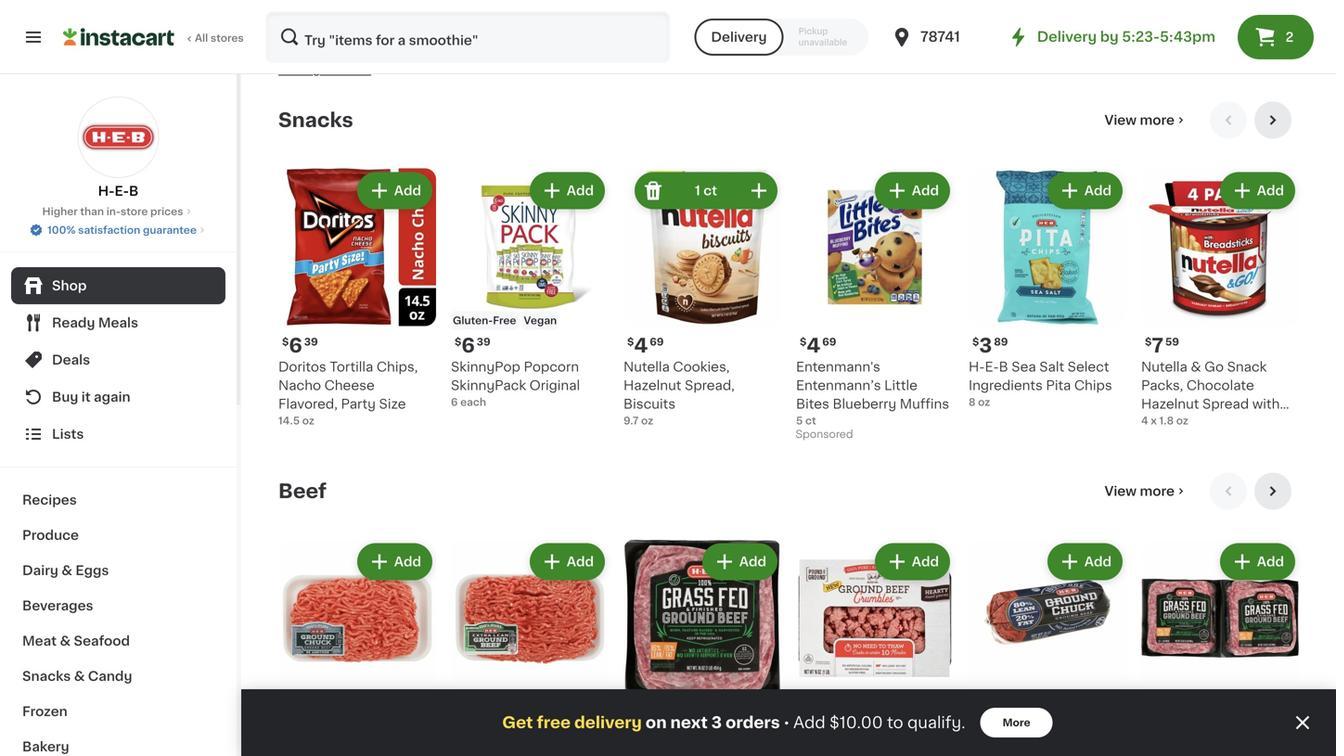 Task type: vqa. For each thing, say whether or not it's contained in the screenshot.


Task type: describe. For each thing, give the bounding box(es) containing it.
beef inside 'h-e-b 96/4 extra lean ground beef'
[[503, 750, 534, 756]]

qualify.
[[908, 715, 966, 731]]

ground inside h-e-b 85% lean grass fed ground beef
[[652, 750, 701, 756]]

blueberry
[[833, 398, 897, 411]]

e- for h-e-b 85% lean grass fed ground beef
[[640, 732, 654, 745]]

snack
[[1227, 361, 1267, 374]]

b for h-e-b sea salt select ingredients pita chips 8 oz
[[999, 361, 1008, 374]]

oz right 15.4 at the top of page
[[302, 5, 314, 15]]

each inside the 'product' group
[[493, 706, 530, 721]]

$ 4 69 for nutella cookies, hazelnut spread, biscuits
[[627, 336, 664, 356]]

$ for h-e-b 85% lean grass fed ground beef
[[627, 708, 634, 718]]

snacks & candy
[[22, 670, 132, 683]]

view for 3
[[1105, 114, 1137, 127]]

14.5
[[278, 416, 300, 426]]

e- for h-e-b 96/4 extra lean ground beef
[[467, 732, 481, 745]]

2 sponsored badge image from the top
[[796, 430, 852, 440]]

meat & seafood
[[22, 635, 130, 648]]

$ for entenmann's entenmann's little bites blueberry muffins
[[800, 337, 807, 347]]

meat
[[22, 635, 57, 648]]

lists
[[52, 428, 84, 441]]

6 inside skinnypop popcorn skinnypack original 6 each
[[451, 397, 458, 408]]

$ for h-e-b 80/20 ground chuck
[[973, 708, 979, 718]]

many for 1st many in stock button from right
[[642, 5, 672, 15]]

nutella for nutella cookies, hazelnut spread, biscuits 9.7 oz
[[624, 361, 670, 374]]

$ 6 39 for skinnypop popcorn skinnypack original
[[455, 336, 491, 356]]

than
[[80, 206, 104, 217]]

h-e-b 80/20 ground chuck
[[969, 732, 1104, 756]]

meat & seafood link
[[11, 624, 226, 659]]

flavored,
[[278, 398, 338, 411]]

increment quantity of nutella cookies, hazelnut spread, biscuits image
[[748, 180, 770, 202]]

eligible for the 'product' group containing 15.4 oz
[[301, 65, 339, 75]]

more
[[1003, 718, 1031, 728]]

buy for the 'product' group containing many in stock
[[453, 30, 474, 40]]

save for the 'product' group containing 15.4 oz
[[337, 48, 362, 59]]

many in stock for second many in stock button from right
[[470, 5, 543, 15]]

6 left 99
[[807, 707, 820, 727]]

1 sponsored badge image from the top
[[796, 19, 852, 30]]

& for snacks
[[74, 670, 85, 683]]

next
[[670, 715, 708, 731]]

ready
[[52, 316, 95, 329]]

$1 for the 'product' group containing 15.4 oz
[[364, 48, 375, 59]]

2 many in stock button from the left
[[624, 0, 781, 21]]

orders
[[726, 715, 780, 731]]

on
[[646, 715, 667, 731]]

buy any 2, save $1 see eligible items for the 'product' group containing 15.4 oz
[[278, 48, 375, 75]]

frozen link
[[11, 694, 226, 729]]

2, for the 'product' group containing 15.4 oz
[[325, 48, 335, 59]]

save for the 'product' group containing many in stock
[[510, 30, 534, 40]]

candy
[[88, 670, 132, 683]]

item carousel region containing snacks
[[278, 102, 1299, 458]]

bakery
[[22, 741, 69, 754]]

spread
[[1203, 398, 1249, 411]]

oz right 1.8
[[1177, 416, 1189, 426]]

cheese
[[324, 379, 375, 392]]

view more for 3
[[1105, 114, 1175, 127]]

popcorn
[[524, 361, 579, 374]]

lean inside h-e-b 85% lean grass fed ground beef
[[698, 732, 730, 745]]

deals
[[52, 354, 90, 367]]

& for meat
[[60, 635, 71, 648]]

ground inside 'h-e-b 96/4 extra lean ground beef'
[[451, 750, 500, 756]]

$10.00
[[830, 715, 883, 731]]

all
[[195, 33, 208, 43]]

h-e-b
[[98, 185, 139, 198]]

39 for skinnypop
[[477, 337, 491, 347]]

chuck
[[969, 750, 1011, 756]]

it
[[81, 391, 91, 404]]

3 inside the 'product' group
[[979, 336, 992, 356]]

again
[[94, 391, 131, 404]]

little
[[885, 379, 918, 392]]

items for the 'product' group containing many in stock
[[514, 47, 544, 57]]

select
[[1068, 361, 1110, 374]]

1
[[695, 184, 701, 197]]

add inside treatment tracker modal dialog
[[793, 715, 826, 731]]

b for h-e-b
[[129, 185, 139, 198]]

breadsticks,
[[1141, 416, 1222, 429]]

entenmann's
[[796, 361, 881, 374]]

in for 1st many in stock button from right
[[674, 5, 684, 15]]

oz inside nutella cookies, hazelnut spread, biscuits 9.7 oz
[[641, 416, 653, 426]]

9.7
[[624, 416, 639, 426]]

in for second many in stock button from right
[[501, 5, 511, 15]]

doritos tortilla chips, nacho cheese flavored, party size 14.5 oz
[[278, 361, 418, 426]]

6 down gluten-
[[462, 336, 475, 356]]

chocolate
[[1187, 379, 1254, 392]]

lean inside 'h-e-b 96/4 extra lean ground beef'
[[565, 732, 596, 745]]

many for second many in stock button from right
[[470, 5, 499, 15]]

b for h-e-b 80/20 ground chuck
[[999, 732, 1008, 745]]

96/4
[[494, 732, 525, 745]]

more button
[[981, 708, 1053, 738]]

satisfaction
[[78, 225, 140, 235]]

view more for 5
[[1105, 485, 1175, 498]]

all stores link
[[63, 11, 245, 63]]

5:43pm
[[1160, 30, 1216, 44]]

dairy & eggs
[[22, 564, 109, 577]]

by
[[1100, 30, 1119, 44]]

tortilla
[[330, 361, 373, 374]]

beverages link
[[11, 588, 226, 624]]

hazelnut inside nutella & go snack packs, chocolate hazelnut spread with breadsticks, bulk snacks for kids
[[1141, 398, 1199, 411]]

4 x 1.8 oz
[[1141, 416, 1189, 426]]

kids
[[1213, 435, 1242, 448]]

$ 6 39 for doritos tortilla chips, nacho cheese flavored, party size
[[282, 336, 318, 356]]

buy it again
[[52, 391, 131, 404]]

snacks for snacks
[[278, 111, 353, 130]]

h-e-b logo image
[[77, 97, 159, 178]]

lists link
[[11, 416, 226, 453]]

h- for h-e-b 85% lean grass fed ground beef
[[624, 732, 640, 745]]

get
[[502, 715, 533, 731]]

recipes link
[[11, 483, 226, 518]]

b for h-e-b 96/4 extra lean ground beef
[[481, 732, 491, 745]]

produce
[[22, 529, 79, 542]]

deals link
[[11, 342, 226, 379]]

1.8
[[1160, 416, 1174, 426]]

100% satisfaction guarantee button
[[29, 219, 208, 238]]

packs,
[[1141, 379, 1184, 392]]

$ for nutella cookies, hazelnut spread, biscuits
[[627, 337, 634, 347]]

99
[[822, 708, 836, 718]]

78741
[[921, 30, 960, 44]]

•
[[784, 715, 790, 730]]

produce link
[[11, 518, 226, 553]]

oz inside doritos tortilla chips, nacho cheese flavored, party size 14.5 oz
[[302, 416, 315, 426]]

0 horizontal spatial many in stock
[[297, 24, 370, 34]]

product group containing many in stock
[[451, 0, 609, 59]]

0 horizontal spatial beef
[[278, 482, 327, 501]]

ground inside h-e-b 80/20 ground chuck
[[1055, 732, 1104, 745]]

higher than in-store prices link
[[42, 204, 194, 219]]

all stores
[[195, 33, 244, 43]]

$ for h-e-b sea salt select ingredients pita chips
[[973, 337, 979, 347]]

many in stock for 1st many in stock button from right
[[642, 5, 715, 15]]

6 up doritos
[[289, 336, 302, 356]]

ready meals
[[52, 316, 138, 329]]

h-e-b sea salt select ingredients pita chips 8 oz
[[969, 361, 1112, 408]]

4 inside the 'product' group
[[1141, 416, 1149, 426]]

item carousel region containing beef
[[278, 473, 1299, 756]]

gluten-
[[453, 316, 493, 326]]

sea
[[1012, 361, 1036, 374]]

delivery by 5:23-5:43pm
[[1037, 30, 1216, 44]]

prices
[[150, 206, 183, 217]]

$ for doritos tortilla chips, nacho cheese flavored, party size
[[282, 337, 289, 347]]



Task type: locate. For each thing, give the bounding box(es) containing it.
0 horizontal spatial $1
[[364, 48, 375, 59]]

1 vertical spatial buy
[[280, 48, 301, 59]]

1 $ 6 39 from the left
[[282, 336, 318, 356]]

nutella for nutella & go snack packs, chocolate hazelnut spread with breadsticks, bulk snacks for kids
[[1141, 361, 1188, 374]]

69
[[650, 337, 664, 347], [822, 337, 837, 347]]

0 vertical spatial view more
[[1105, 114, 1175, 127]]

stock
[[513, 5, 543, 15], [686, 5, 715, 15], [341, 24, 370, 34]]

product group containing 3
[[969, 169, 1127, 410]]

(est.)
[[534, 706, 573, 721]]

nutella inside nutella & go snack packs, chocolate hazelnut spread with breadsticks, bulk snacks for kids
[[1141, 361, 1188, 374]]

1 horizontal spatial buy any 2, save $1 see eligible items
[[451, 30, 548, 57]]

69 for nutella
[[650, 337, 664, 347]]

69 for entenmann's
[[822, 337, 837, 347]]

ct
[[704, 184, 717, 197], [805, 416, 816, 426]]

0 horizontal spatial many
[[297, 24, 326, 34]]

stores
[[211, 33, 244, 43]]

0 vertical spatial ct
[[704, 184, 717, 197]]

0 vertical spatial hazelnut
[[624, 379, 682, 392]]

each up 96/4
[[493, 706, 530, 721]]

e- left 96/4
[[467, 732, 481, 745]]

1 horizontal spatial items
[[514, 47, 544, 57]]

stock for second many in stock button from right
[[513, 5, 543, 15]]

product group containing 5
[[969, 540, 1127, 756]]

2 view more from the top
[[1105, 485, 1175, 498]]

dairy
[[22, 564, 58, 577]]

any
[[476, 30, 495, 40], [303, 48, 323, 59]]

59 up chuck
[[994, 708, 1008, 718]]

2 39 from the left
[[477, 337, 491, 347]]

& for dairy
[[62, 564, 72, 577]]

1 horizontal spatial each
[[493, 706, 530, 721]]

in
[[501, 5, 511, 15], [674, 5, 684, 15], [329, 24, 338, 34]]

1 horizontal spatial 39
[[477, 337, 491, 347]]

1 39 from the left
[[304, 337, 318, 347]]

e- inside h-e-b sea salt select ingredients pita chips 8 oz
[[985, 361, 999, 374]]

view more button down '5:23-'
[[1097, 102, 1195, 139]]

ground down 96/4
[[451, 750, 500, 756]]

$ 4 69 up nutella cookies, hazelnut spread, biscuits 9.7 oz
[[627, 336, 664, 356]]

1 horizontal spatial $1
[[537, 30, 548, 40]]

delivery for delivery by 5:23-5:43pm
[[1037, 30, 1097, 44]]

0 vertical spatial 2,
[[498, 30, 507, 40]]

1 vertical spatial item carousel region
[[278, 473, 1299, 756]]

b inside h-e-b 80/20 ground chuck
[[999, 732, 1008, 745]]

skinnypack
[[451, 379, 526, 392]]

59 for 7
[[1166, 337, 1179, 347]]

2 more from the top
[[1140, 485, 1175, 498]]

nutella up biscuits at the bottom of page
[[624, 361, 670, 374]]

2 horizontal spatial snacks
[[1141, 435, 1188, 448]]

b up store
[[129, 185, 139, 198]]

69 up nutella cookies, hazelnut spread, biscuits 9.7 oz
[[650, 337, 664, 347]]

in-
[[106, 206, 121, 217]]

0 vertical spatial more
[[1140, 114, 1175, 127]]

1 horizontal spatial hazelnut
[[1141, 398, 1199, 411]]

0 horizontal spatial see
[[278, 65, 298, 75]]

1 vertical spatial 3
[[712, 715, 722, 731]]

2 vertical spatial snacks
[[22, 670, 71, 683]]

$ down gluten-
[[455, 337, 462, 347]]

b inside h-e-b sea salt select ingredients pita chips 8 oz
[[999, 361, 1008, 374]]

beef down get free delivery on next 3 orders • add $10.00 to qualify. at bottom
[[704, 750, 735, 756]]

1 vertical spatial 5
[[979, 707, 992, 727]]

$ 5 59
[[973, 707, 1008, 727]]

service type group
[[695, 19, 869, 56]]

skinnypop popcorn skinnypack original 6 each
[[451, 361, 580, 408]]

3
[[979, 336, 992, 356], [712, 715, 722, 731]]

beef down 14.5
[[278, 482, 327, 501]]

1 nutella from the left
[[624, 361, 670, 374]]

1 vertical spatial ct
[[805, 416, 816, 426]]

0 horizontal spatial 3
[[712, 715, 722, 731]]

0 horizontal spatial ct
[[704, 184, 717, 197]]

0 horizontal spatial ground
[[451, 750, 500, 756]]

0 vertical spatial save
[[510, 30, 534, 40]]

product group containing 8
[[624, 540, 781, 756]]

product group containing each (est.)
[[451, 540, 609, 756]]

1 horizontal spatial any
[[476, 30, 495, 40]]

$ 4 69 for entenmann's entenmann's little bites blueberry muffins
[[800, 336, 837, 356]]

each (est.)
[[493, 706, 573, 721]]

5:23-
[[1122, 30, 1160, 44]]

delivery inside button
[[711, 31, 767, 44]]

h- for h-e-b
[[98, 185, 115, 198]]

spread,
[[685, 379, 735, 392]]

2 $ 6 39 from the left
[[455, 336, 491, 356]]

100%
[[47, 225, 76, 235]]

5 left more
[[979, 707, 992, 727]]

shop
[[52, 279, 87, 292]]

each down skinnypack
[[460, 397, 486, 408]]

extra
[[528, 732, 561, 745]]

& left eggs
[[62, 564, 72, 577]]

buy for the 'product' group containing 15.4 oz
[[280, 48, 301, 59]]

eggs
[[76, 564, 109, 577]]

0 vertical spatial 5
[[796, 416, 803, 426]]

ground
[[1055, 732, 1104, 745], [451, 750, 500, 756], [652, 750, 701, 756]]

oz down 'flavored,' in the left bottom of the page
[[302, 416, 315, 426]]

buy any 2, save $1 see eligible items for the 'product' group containing many in stock
[[451, 30, 548, 57]]

2 vertical spatial buy
[[52, 391, 78, 404]]

$ inside the $ 3 89
[[973, 337, 979, 347]]

0 vertical spatial 59
[[1166, 337, 1179, 347]]

2 button
[[1238, 15, 1314, 59]]

recipes
[[22, 494, 77, 507]]

1 horizontal spatial ground
[[652, 750, 701, 756]]

more
[[1140, 114, 1175, 127], [1140, 485, 1175, 498]]

1 horizontal spatial ct
[[805, 416, 816, 426]]

1 vertical spatial snacks
[[1141, 435, 1188, 448]]

h-e-b 85% lean grass fed ground beef
[[624, 732, 771, 756]]

view more button for 3
[[1097, 102, 1195, 139]]

h- down the $ 3 89
[[969, 361, 985, 374]]

2 horizontal spatial beef
[[704, 750, 735, 756]]

1 horizontal spatial 8
[[969, 397, 976, 408]]

& inside nutella & go snack packs, chocolate hazelnut spread with breadsticks, bulk snacks for kids
[[1191, 361, 1201, 374]]

snacks for snacks & candy
[[22, 670, 71, 683]]

0 horizontal spatial buy any 2, save $1 see eligible items
[[278, 48, 375, 75]]

delivery button
[[695, 19, 784, 56]]

1 vertical spatial eligible
[[301, 65, 339, 75]]

chips,
[[377, 361, 418, 374]]

1 vertical spatial 8
[[634, 707, 648, 727]]

nutella up packs, at bottom right
[[1141, 361, 1188, 374]]

0 horizontal spatial any
[[303, 48, 323, 59]]

lean down free
[[565, 732, 596, 745]]

bites
[[796, 398, 830, 411]]

ct down the bites
[[805, 416, 816, 426]]

add button
[[359, 174, 431, 208], [532, 174, 603, 208], [877, 174, 948, 208], [1049, 174, 1121, 208], [1222, 174, 1294, 208], [359, 545, 431, 579], [532, 545, 603, 579], [704, 545, 776, 579], [877, 545, 948, 579], [1049, 545, 1121, 579], [1222, 545, 1294, 579]]

gluten-free vegan
[[453, 316, 557, 326]]

ground down 85%
[[652, 750, 701, 756]]

h- up fed
[[624, 732, 640, 745]]

view more down '5:23-'
[[1105, 114, 1175, 127]]

1 vertical spatial hazelnut
[[1141, 398, 1199, 411]]

b inside 'h-e-b 96/4 extra lean ground beef'
[[481, 732, 491, 745]]

1 horizontal spatial snacks
[[278, 111, 353, 130]]

h- left 96/4
[[451, 732, 467, 745]]

snacks & candy link
[[11, 659, 226, 694]]

lean down get free delivery on next 3 orders • add $10.00 to qualify. at bottom
[[698, 732, 730, 745]]

59 for 5
[[994, 708, 1008, 718]]

0 horizontal spatial many in stock button
[[451, 0, 609, 21]]

ct inside entenmann's entenmann's little bites blueberry muffins 5 ct
[[805, 416, 816, 426]]

15.4
[[278, 5, 300, 15]]

8 down the ingredients
[[969, 397, 976, 408]]

more for 5
[[1140, 485, 1175, 498]]

4 up biscuits at the bottom of page
[[634, 336, 648, 356]]

$ 6 39
[[282, 336, 318, 356], [455, 336, 491, 356]]

1 horizontal spatial 59
[[1166, 337, 1179, 347]]

frozen
[[22, 705, 68, 718]]

0 horizontal spatial $ 6 39
[[282, 336, 318, 356]]

1 vertical spatial 2,
[[325, 48, 335, 59]]

$ 3 89
[[973, 336, 1008, 356]]

grass
[[733, 732, 771, 745]]

1 horizontal spatial 2,
[[498, 30, 507, 40]]

more for 3
[[1140, 114, 1175, 127]]

chips
[[1075, 379, 1112, 392]]

1 horizontal spatial in
[[501, 5, 511, 15]]

items
[[514, 47, 544, 57], [342, 65, 371, 75]]

more down x
[[1140, 485, 1175, 498]]

product group containing 7
[[1141, 169, 1299, 448]]

lean
[[565, 732, 596, 745], [698, 732, 730, 745]]

2 view from the top
[[1105, 485, 1137, 498]]

view more button down x
[[1097, 473, 1195, 510]]

vegan
[[524, 316, 557, 326]]

2 69 from the left
[[822, 337, 837, 347]]

delivery
[[574, 715, 642, 731]]

free
[[537, 715, 571, 731]]

0 horizontal spatial items
[[342, 65, 371, 75]]

many in stock button
[[451, 0, 609, 21], [624, 0, 781, 21]]

0 vertical spatial 3
[[979, 336, 992, 356]]

0 horizontal spatial $ 4 69
[[627, 336, 664, 356]]

treatment tracker modal dialog
[[241, 690, 1336, 756]]

2 view more button from the top
[[1097, 473, 1195, 510]]

5 down the bites
[[796, 416, 803, 426]]

None search field
[[265, 11, 670, 63]]

for
[[1192, 435, 1210, 448]]

view more button for 5
[[1097, 473, 1195, 510]]

59 inside $ 7 59
[[1166, 337, 1179, 347]]

oz down the ingredients
[[978, 397, 990, 408]]

$ inside the $ 6 99
[[800, 708, 807, 718]]

2 nutella from the left
[[1141, 361, 1188, 374]]

4 left x
[[1141, 416, 1149, 426]]

$ inside $ 7 59
[[1145, 337, 1152, 347]]

$ 6 39 up skinnypop
[[455, 336, 491, 356]]

$ up biscuits at the bottom of page
[[627, 337, 634, 347]]

1 horizontal spatial many in stock button
[[624, 0, 781, 21]]

8
[[969, 397, 976, 408], [634, 707, 648, 727]]

1 lean from the left
[[565, 732, 596, 745]]

0 horizontal spatial stock
[[341, 24, 370, 34]]

1 horizontal spatial 69
[[822, 337, 837, 347]]

salt
[[1040, 361, 1065, 374]]

8 left 19
[[634, 707, 648, 727]]

& for nutella
[[1191, 361, 1201, 374]]

$1
[[537, 30, 548, 40], [364, 48, 375, 59]]

$ 4 69 up the entenmann's
[[800, 336, 837, 356]]

e- down the $ 3 89
[[985, 361, 999, 374]]

0 horizontal spatial hazelnut
[[624, 379, 682, 392]]

1 vertical spatial any
[[303, 48, 323, 59]]

to
[[887, 715, 904, 731]]

0 vertical spatial 8
[[969, 397, 976, 408]]

5
[[796, 416, 803, 426], [979, 707, 992, 727]]

hazelnut inside nutella cookies, hazelnut spread, biscuits 9.7 oz
[[624, 379, 682, 392]]

0 horizontal spatial 69
[[650, 337, 664, 347]]

b for h-e-b 85% lean grass fed ground beef
[[654, 732, 663, 745]]

$ right qualify.
[[973, 708, 979, 718]]

78741 button
[[891, 11, 1002, 63]]

1 more from the top
[[1140, 114, 1175, 127]]

2, for the 'product' group containing many in stock
[[498, 30, 507, 40]]

0 horizontal spatial 5
[[796, 416, 803, 426]]

0 vertical spatial see
[[451, 47, 471, 57]]

higher
[[42, 206, 78, 217]]

0 horizontal spatial buy
[[52, 391, 78, 404]]

1 vertical spatial 59
[[994, 708, 1008, 718]]

1 many in stock button from the left
[[451, 0, 609, 21]]

69 up the entenmann's
[[822, 337, 837, 347]]

view more down x
[[1105, 485, 1175, 498]]

1 horizontal spatial 3
[[979, 336, 992, 356]]

$ up doritos
[[282, 337, 289, 347]]

eligible for the 'product' group containing many in stock
[[474, 47, 512, 57]]

any for the 'product' group containing many in stock
[[476, 30, 495, 40]]

$ right •
[[800, 708, 807, 718]]

1 vertical spatial more
[[1140, 485, 1175, 498]]

e- up "higher than in-store prices" 'link' on the top left
[[115, 185, 129, 198]]

0 vertical spatial sponsored badge image
[[796, 19, 852, 30]]

$ 4 69
[[627, 336, 664, 356], [800, 336, 837, 356]]

h- for h-e-b 80/20 ground chuck
[[969, 732, 985, 745]]

100% satisfaction guarantee
[[47, 225, 197, 235]]

more down '5:23-'
[[1140, 114, 1175, 127]]

6 down skinnypack
[[451, 397, 458, 408]]

any for the 'product' group containing 15.4 oz
[[303, 48, 323, 59]]

instacart logo image
[[63, 26, 174, 48]]

1 horizontal spatial lean
[[698, 732, 730, 745]]

hazelnut up 1.8
[[1141, 398, 1199, 411]]

h- for h-e-b 96/4 extra lean ground beef
[[451, 732, 467, 745]]

3 right 'next'
[[712, 715, 722, 731]]

1 item carousel region from the top
[[278, 102, 1299, 458]]

2 lean from the left
[[698, 732, 730, 745]]

2
[[1286, 31, 1294, 44]]

0 vertical spatial buy
[[453, 30, 474, 40]]

1 $ 4 69 from the left
[[627, 336, 664, 356]]

89
[[994, 337, 1008, 347]]

beef inside h-e-b 85% lean grass fed ground beef
[[704, 750, 735, 756]]

$ left 19
[[627, 708, 634, 718]]

1 vertical spatial see
[[278, 65, 298, 75]]

0 horizontal spatial snacks
[[22, 670, 71, 683]]

1 horizontal spatial see
[[451, 47, 471, 57]]

b down more
[[999, 732, 1008, 745]]

b inside h-e-b 85% lean grass fed ground beef
[[654, 732, 663, 745]]

0 horizontal spatial 59
[[994, 708, 1008, 718]]

2 item carousel region from the top
[[278, 473, 1299, 756]]

product group
[[278, 0, 436, 78], [451, 0, 609, 59], [278, 169, 436, 428], [451, 169, 609, 410], [624, 169, 781, 428], [796, 169, 954, 445], [969, 169, 1127, 410], [1141, 169, 1299, 448], [278, 540, 436, 756], [451, 540, 609, 756], [624, 540, 781, 756], [796, 540, 954, 756], [969, 540, 1127, 756], [1141, 540, 1299, 756]]

$ inside the $ 8 19
[[627, 708, 634, 718]]

& right 'meat'
[[60, 635, 71, 648]]

entenmann's
[[796, 379, 881, 392]]

&
[[1191, 361, 1201, 374], [62, 564, 72, 577], [60, 635, 71, 648], [74, 670, 85, 683]]

$ 7 59
[[1145, 336, 1179, 356]]

e- inside h-e-b 85% lean grass fed ground beef
[[640, 732, 654, 745]]

beef down 96/4
[[503, 750, 534, 756]]

0 vertical spatial view more button
[[1097, 102, 1195, 139]]

1 horizontal spatial nutella
[[1141, 361, 1188, 374]]

oz inside h-e-b sea salt select ingredients pita chips 8 oz
[[978, 397, 990, 408]]

ingredients
[[969, 379, 1043, 392]]

free
[[493, 316, 516, 326]]

4 for nutella cookies, hazelnut spread, biscuits
[[634, 336, 648, 356]]

0 vertical spatial $1
[[537, 30, 548, 40]]

h- inside h-e-b sea salt select ingredients pita chips 8 oz
[[969, 361, 985, 374]]

1 vertical spatial save
[[337, 48, 362, 59]]

remove nutella cookies, hazelnut spread, biscuits image
[[642, 180, 664, 202]]

5 inside the 'product' group
[[979, 707, 992, 727]]

nacho
[[278, 379, 321, 392]]

h- up chuck
[[969, 732, 985, 745]]

guarantee
[[143, 225, 197, 235]]

nutella inside nutella cookies, hazelnut spread, biscuits 9.7 oz
[[624, 361, 670, 374]]

delivery for delivery
[[711, 31, 767, 44]]

1 horizontal spatial $ 4 69
[[800, 336, 837, 356]]

1 horizontal spatial beef
[[503, 750, 534, 756]]

h- up the higher than in-store prices
[[98, 185, 115, 198]]

biscuits
[[624, 398, 676, 411]]

0 horizontal spatial delivery
[[711, 31, 767, 44]]

39 down gluten-
[[477, 337, 491, 347]]

sponsored badge image right "delivery" button
[[796, 19, 852, 30]]

cookies,
[[673, 361, 730, 374]]

1 vertical spatial view
[[1105, 485, 1137, 498]]

0 vertical spatial items
[[514, 47, 544, 57]]

3 inside treatment tracker modal dialog
[[712, 715, 722, 731]]

& left go
[[1191, 361, 1201, 374]]

ct right 1
[[704, 184, 717, 197]]

e- down 'on'
[[640, 732, 654, 745]]

$ for nutella & go snack packs, chocolate hazelnut spread with breadsticks, bulk snacks for kids
[[1145, 337, 1152, 347]]

1 69 from the left
[[650, 337, 664, 347]]

x
[[1151, 416, 1157, 426]]

0 horizontal spatial nutella
[[624, 361, 670, 374]]

1 view more button from the top
[[1097, 102, 1195, 139]]

size
[[379, 398, 406, 411]]

oz right 9.7
[[641, 416, 653, 426]]

$ 6 39 up doritos
[[282, 336, 318, 356]]

1 horizontal spatial save
[[510, 30, 534, 40]]

0 vertical spatial eligible
[[474, 47, 512, 57]]

h-e-b link
[[77, 97, 159, 200]]

ground right "80/20"
[[1055, 732, 1104, 745]]

0 horizontal spatial 2,
[[325, 48, 335, 59]]

product group containing 15.4 oz
[[278, 0, 436, 78]]

0 horizontal spatial in
[[329, 24, 338, 34]]

delivery inside "link"
[[1037, 30, 1097, 44]]

h- for h-e-b sea salt select ingredients pita chips 8 oz
[[969, 361, 985, 374]]

2 horizontal spatial ground
[[1055, 732, 1104, 745]]

$ left '89'
[[973, 337, 979, 347]]

$1 for the 'product' group containing many in stock
[[537, 30, 548, 40]]

1 horizontal spatial 4
[[807, 336, 821, 356]]

b up the ingredients
[[999, 361, 1008, 374]]

view more button
[[1097, 102, 1195, 139], [1097, 473, 1195, 510]]

0 vertical spatial item carousel region
[[278, 102, 1299, 458]]

sponsored badge image down the bites
[[796, 430, 852, 440]]

1 vertical spatial each
[[493, 706, 530, 721]]

entenmann's entenmann's little bites blueberry muffins 5 ct
[[796, 361, 949, 426]]

e- inside 'h-e-b 96/4 extra lean ground beef'
[[467, 732, 481, 745]]

b left 96/4
[[481, 732, 491, 745]]

5 inside entenmann's entenmann's little bites blueberry muffins 5 ct
[[796, 416, 803, 426]]

3 left '89'
[[979, 336, 992, 356]]

0 vertical spatial any
[[476, 30, 495, 40]]

fed
[[624, 750, 648, 756]]

skinnypop
[[451, 361, 521, 374]]

store
[[121, 206, 148, 217]]

59 right 7
[[1166, 337, 1179, 347]]

4 for entenmann's entenmann's little bites blueberry muffins
[[807, 336, 821, 356]]

h- inside h-e-b 80/20 ground chuck
[[969, 732, 985, 745]]

snacks inside nutella & go snack packs, chocolate hazelnut spread with breadsticks, bulk snacks for kids
[[1141, 435, 1188, 448]]

0 horizontal spatial each
[[460, 397, 486, 408]]

2 $ 4 69 from the left
[[800, 336, 837, 356]]

e- for h-e-b
[[115, 185, 129, 198]]

1 horizontal spatial stock
[[513, 5, 543, 15]]

0 horizontal spatial 4
[[634, 336, 648, 356]]

party
[[341, 398, 376, 411]]

39 up doritos
[[304, 337, 318, 347]]

hazelnut up biscuits at the bottom of page
[[624, 379, 682, 392]]

e- for h-e-b sea salt select ingredients pita chips 8 oz
[[985, 361, 999, 374]]

80/20
[[1012, 732, 1051, 745]]

view for 5
[[1105, 485, 1137, 498]]

e- inside h-e-b 80/20 ground chuck
[[985, 732, 999, 745]]

8 inside h-e-b sea salt select ingredients pita chips 8 oz
[[969, 397, 976, 408]]

sponsored badge image
[[796, 19, 852, 30], [796, 430, 852, 440]]

1 horizontal spatial many in stock
[[470, 5, 543, 15]]

e- up chuck
[[985, 732, 999, 745]]

$ for skinnypop popcorn skinnypack original
[[455, 337, 462, 347]]

items for the 'product' group containing 15.4 oz
[[342, 65, 371, 75]]

h- inside h-e-b 85% lean grass fed ground beef
[[624, 732, 640, 745]]

59
[[1166, 337, 1179, 347], [994, 708, 1008, 718]]

0 horizontal spatial 8
[[634, 707, 648, 727]]

1 view more from the top
[[1105, 114, 1175, 127]]

b down 'on'
[[654, 732, 663, 745]]

39 for doritos
[[304, 337, 318, 347]]

original
[[530, 379, 580, 392]]

delivery
[[1037, 30, 1097, 44], [711, 31, 767, 44]]

delivery by 5:23-5:43pm link
[[1008, 26, 1216, 48]]

1 horizontal spatial delivery
[[1037, 30, 1097, 44]]

item carousel region
[[278, 102, 1299, 458], [278, 473, 1299, 756]]

2 horizontal spatial buy
[[453, 30, 474, 40]]

ready meals link
[[11, 304, 226, 342]]

4 up the entenmann's
[[807, 336, 821, 356]]

each inside skinnypop popcorn skinnypack original 6 each
[[460, 397, 486, 408]]

1 horizontal spatial many
[[470, 5, 499, 15]]

Search field
[[267, 13, 669, 61]]

get free delivery on next 3 orders • add $10.00 to qualify.
[[502, 715, 966, 731]]

view
[[1105, 114, 1137, 127], [1105, 485, 1137, 498]]

h- inside 'h-e-b 96/4 extra lean ground beef'
[[451, 732, 467, 745]]

& left "candy"
[[74, 670, 85, 683]]

stock for 1st many in stock button from right
[[686, 5, 715, 15]]

$ up the entenmann's
[[800, 337, 807, 347]]

meals
[[98, 316, 138, 329]]

59 inside $ 5 59
[[994, 708, 1008, 718]]

2 horizontal spatial many in stock
[[642, 5, 715, 15]]

e- for h-e-b 80/20 ground chuck
[[985, 732, 999, 745]]

$ up packs, at bottom right
[[1145, 337, 1152, 347]]

2 horizontal spatial many
[[642, 5, 672, 15]]

1 view from the top
[[1105, 114, 1137, 127]]

$ inside $ 5 59
[[973, 708, 979, 718]]

$15.19 element
[[1141, 705, 1299, 729]]



